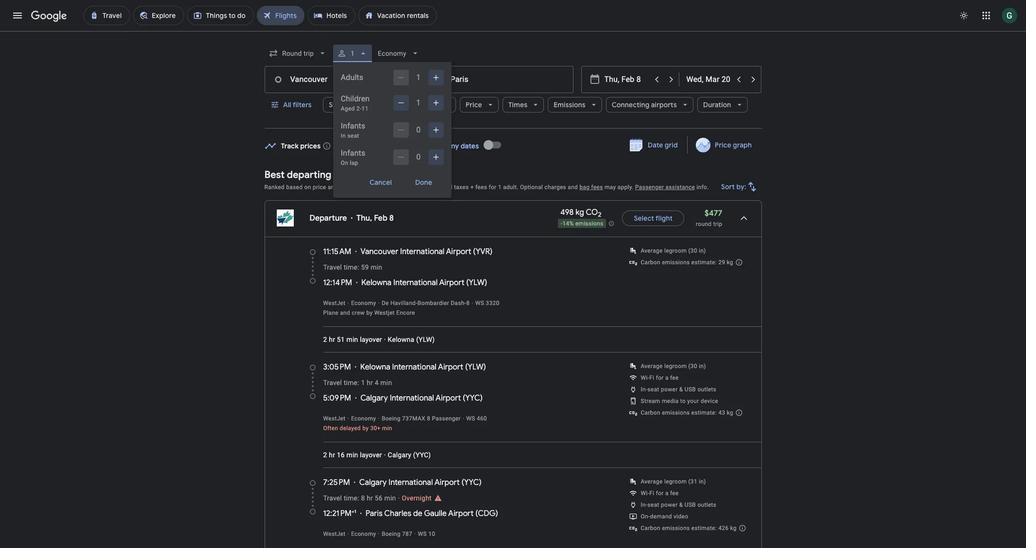Task type: vqa. For each thing, say whether or not it's contained in the screenshot.
SEND
no



Task type: describe. For each thing, give the bounding box(es) containing it.
1 vertical spatial  image
[[384, 336, 386, 344]]

average for kelowna international airport ( ylw )
[[641, 363, 663, 370]]

426
[[719, 526, 729, 532]]

best departing flights main content
[[264, 133, 762, 549]]

by:
[[737, 183, 746, 191]]

1 vertical spatial feb
[[374, 214, 388, 223]]

min right 30+
[[382, 425, 392, 432]]

in) for vancouver international airport ( yvr )
[[699, 248, 706, 255]]

& for video
[[679, 502, 683, 509]]

min right 59
[[371, 264, 382, 272]]

8 left ws 3320
[[466, 300, 470, 307]]

kg for carbon emissions estimate: 426 kg
[[730, 526, 737, 532]]

airport for 11:15 am
[[446, 247, 471, 257]]

all
[[283, 101, 291, 109]]

yyc for 5:09 pm
[[465, 394, 480, 404]]

cdg
[[478, 510, 496, 519]]

done
[[415, 178, 432, 187]]

international for 5:09 pm
[[390, 394, 434, 404]]

international for 3:05 pm
[[392, 363, 437, 373]]

often
[[323, 425, 338, 432]]

carbon for carbon emissions estimate: 426 kg
[[641, 526, 661, 532]]

Departure time: 3:05 PM. text field
[[323, 363, 351, 373]]

any dates
[[446, 142, 479, 150]]

connecting
[[612, 101, 650, 109]]

3 westjet from the top
[[323, 531, 346, 538]]

price
[[313, 184, 326, 191]]

often delayed by 30+ min
[[323, 425, 392, 432]]

plane and crew by westjet encore
[[323, 310, 415, 317]]

change appearance image
[[952, 4, 976, 27]]

connecting airports button
[[606, 93, 694, 117]]

feb inside find the best price region
[[337, 142, 349, 150]]

12:14 pm
[[323, 278, 352, 288]]

Departure text field
[[604, 67, 649, 93]]

on
[[304, 184, 311, 191]]

59
[[361, 264, 369, 272]]

2-
[[356, 105, 362, 112]]

carbon for carbon emissions estimate: 43 kg
[[641, 410, 661, 417]]

7:25 pm
[[323, 478, 350, 488]]

43
[[719, 410, 725, 417]]

may
[[605, 184, 616, 191]]

select flight
[[634, 214, 673, 223]]

5:09 pm
[[323, 394, 351, 404]]

estimate: for 426
[[692, 526, 717, 532]]

2 inside '498 kg co 2'
[[598, 211, 602, 219]]

track
[[281, 142, 299, 150]]

 image for overnight
[[398, 495, 400, 503]]

your
[[687, 398, 699, 405]]

Arrival time: 12:21 PM on  Friday, February 9. text field
[[323, 509, 356, 519]]

emissions
[[554, 101, 586, 109]]

stops
[[329, 101, 347, 109]]

2 hr 51 min layover
[[323, 336, 382, 344]]

economy for paris charles de gaulle airport
[[351, 531, 376, 538]]

legroom for kelowna international airport ( ylw )
[[664, 363, 687, 370]]

on
[[341, 160, 348, 167]]

time: for 12:14 pm
[[344, 264, 359, 272]]

any
[[446, 142, 459, 150]]

(30 for vancouver international airport ( yvr )
[[688, 248, 697, 255]]

charles
[[384, 510, 411, 519]]

economy for calgary international airport
[[351, 416, 376, 423]]

8 for thu, feb 8
[[389, 214, 394, 223]]

average legroom (30 in) for kelowna international airport ( ylw )
[[641, 363, 706, 370]]

3 in) from the top
[[699, 479, 706, 486]]

a for media
[[665, 375, 669, 382]]

fee for (31
[[670, 491, 679, 497]]

ws for ylw
[[475, 300, 484, 307]]

 image for thu, feb 8
[[351, 214, 353, 223]]

airports
[[651, 101, 677, 109]]

sort
[[721, 183, 735, 191]]

1 left adult. on the top of the page
[[498, 184, 502, 191]]

min right 56
[[384, 495, 396, 503]]

ranked
[[264, 184, 285, 191]]

on-
[[641, 514, 650, 521]]

boeing for charles
[[382, 531, 401, 538]]

power for media
[[661, 387, 678, 393]]

wi-fi for a fee for average legroom (31 in)
[[641, 491, 679, 497]]

estimate: for 43
[[692, 410, 717, 417]]

plane
[[323, 310, 339, 317]]

2 for kelowna international airport ( ylw )
[[323, 452, 327, 459]]

10
[[428, 531, 435, 538]]

in- for stream
[[641, 387, 648, 393]]

airport for 5:09 pm
[[436, 394, 461, 404]]

adult.
[[503, 184, 519, 191]]

1 vertical spatial passenger
[[432, 416, 461, 423]]

flights
[[334, 169, 362, 181]]

bag fees button
[[580, 184, 603, 191]]

swap origin and destination. image
[[413, 74, 425, 85]]

done button
[[404, 175, 444, 190]]

based
[[286, 184, 303, 191]]

boeing 787
[[382, 531, 412, 538]]

average for vancouver international airport ( yvr )
[[641, 248, 663, 255]]

track prices
[[281, 142, 321, 150]]

date grid
[[648, 141, 678, 150]]

1 vertical spatial yyc
[[416, 452, 428, 459]]

ranked based on price and convenience
[[264, 184, 374, 191]]

carbon for carbon emissions estimate: 29 kg
[[641, 259, 661, 266]]

for for average legroom (31 in)
[[656, 491, 664, 497]]

kg for carbon emissions estimate: 43 kg
[[727, 410, 733, 417]]

airport for 3:05 pm
[[438, 363, 463, 373]]

encore
[[396, 310, 415, 317]]

29
[[719, 259, 725, 266]]

airlines button
[[367, 97, 414, 113]]

1 vertical spatial kelowna
[[388, 336, 414, 344]]

legroom for vancouver international airport ( yvr )
[[664, 248, 687, 255]]

departure
[[310, 214, 347, 223]]

wi- for average legroom (31 in)
[[641, 491, 650, 497]]

kelowna ( ylw )
[[388, 336, 435, 344]]

all filters
[[283, 101, 311, 109]]

connecting airports
[[612, 101, 677, 109]]

11:15 am
[[323, 247, 351, 257]]

video
[[674, 514, 688, 521]]

stream
[[641, 398, 660, 405]]

economy for kelowna international airport
[[351, 300, 376, 307]]

crew
[[352, 310, 365, 317]]

westjet for 5:09 pm
[[323, 416, 346, 423]]

Departure time: 11:15 AM. text field
[[323, 247, 351, 257]]

filters
[[293, 101, 311, 109]]

travel time: 8 hr 56 min
[[323, 495, 396, 503]]

460
[[477, 416, 487, 423]]

kg inside '498 kg co 2'
[[576, 208, 584, 218]]

emissions down co
[[576, 220, 603, 227]]

fee for (30
[[670, 375, 679, 382]]

price graph
[[715, 141, 752, 150]]

(30 for kelowna international airport ( ylw )
[[688, 363, 697, 370]]

stops button
[[323, 93, 364, 117]]

for for average legroom (30 in)
[[656, 375, 664, 382]]

1 left the bags on the left top
[[416, 98, 421, 107]]

ylw for 3:05 pm
[[468, 363, 484, 373]]

children aged 2-11
[[341, 94, 370, 112]]

international for 7:25 pm
[[389, 478, 433, 488]]

learn more about tracked prices image
[[323, 142, 331, 150]]

1 vertical spatial  image
[[384, 452, 386, 459]]

498
[[560, 208, 574, 218]]

fi for average legroom (31 in)
[[650, 491, 654, 497]]

paris
[[366, 510, 383, 519]]

bombardier
[[418, 300, 449, 307]]

-
[[561, 220, 563, 227]]

layover for calgary
[[360, 452, 382, 459]]

in-seat power & usb outlets for to
[[641, 387, 717, 393]]

usb for to
[[685, 387, 696, 393]]

seat for average legroom (30 in)
[[648, 387, 660, 393]]

30+
[[370, 425, 381, 432]]

2 horizontal spatial and
[[568, 184, 578, 191]]

12:21 pm + 1
[[323, 509, 356, 519]]

hr left 56
[[367, 495, 373, 503]]

0 for infants in seat
[[416, 125, 421, 135]]

best departing flights
[[264, 169, 362, 181]]

outlets for stream media to your device
[[698, 387, 717, 393]]

hr left 4
[[367, 379, 373, 387]]

layover for kelowna
[[360, 336, 382, 344]]

737max
[[402, 416, 425, 423]]

0 vertical spatial passenger
[[635, 184, 664, 191]]

average legroom (30 in) for vancouver international airport ( yvr )
[[641, 248, 706, 255]]

a for demand
[[665, 491, 669, 497]]

children
[[341, 94, 370, 103]]

travel time: 1 hr 4 min
[[323, 379, 392, 387]]

hr left 16
[[329, 452, 335, 459]]

3 travel from the top
[[323, 495, 342, 503]]

vancouver international airport ( yvr )
[[361, 247, 493, 257]]

0 vertical spatial for
[[489, 184, 497, 191]]

price for price
[[466, 101, 482, 109]]

1 vertical spatial by
[[362, 425, 369, 432]]

56
[[375, 495, 383, 503]]

main menu image
[[12, 10, 23, 21]]

none search field containing adults
[[264, 42, 762, 198]]

havilland-
[[391, 300, 418, 307]]

3 legroom from the top
[[664, 479, 687, 486]]

overnight
[[402, 495, 432, 503]]

infants on lap
[[341, 149, 365, 167]]

apply.
[[618, 184, 634, 191]]

carbon emissions estimate: 43 kg
[[641, 410, 733, 417]]



Task type: locate. For each thing, give the bounding box(es) containing it.
international for 12:14 pm
[[393, 278, 438, 288]]

2 left 16
[[323, 452, 327, 459]]

1 up bags popup button
[[416, 73, 421, 82]]

emissions for carbon emissions estimate: 426 kg
[[662, 526, 690, 532]]

time: for 5:09 pm
[[344, 379, 359, 387]]

1 vertical spatial in)
[[699, 363, 706, 370]]

time: up '12:21 pm + 1' on the left
[[344, 495, 359, 503]]

ws 3320
[[475, 300, 500, 307]]

time:
[[344, 264, 359, 272], [344, 379, 359, 387], [344, 495, 359, 503]]

in-seat power & usb outlets up stream media to your device
[[641, 387, 717, 393]]

0 vertical spatial 2
[[598, 211, 602, 219]]

0 vertical spatial in-seat power & usb outlets
[[641, 387, 717, 393]]

round
[[696, 221, 712, 228]]

de
[[382, 300, 389, 307]]

price left graph at the right top of page
[[715, 141, 732, 150]]

1 down the travel time: 8 hr 56 min
[[354, 509, 356, 515]]

wi- for average legroom (30 in)
[[641, 375, 650, 382]]

2 estimate: from the top
[[692, 410, 717, 417]]

2 up -14% emissions
[[598, 211, 602, 219]]

in- for on-
[[641, 502, 648, 509]]

1 vertical spatial average
[[641, 363, 663, 370]]

carbon emissions estimate: 426 kilograms element
[[641, 526, 737, 532]]

find the best price region
[[264, 133, 762, 162]]

0 vertical spatial average
[[641, 248, 663, 255]]

average legroom (30 in) up "media"
[[641, 363, 706, 370]]

wi-fi for a fee up stream
[[641, 375, 679, 382]]

+ inside '12:21 pm + 1'
[[352, 509, 354, 515]]

to
[[680, 398, 686, 405]]

kg up -14% emissions
[[576, 208, 584, 218]]

emissions for carbon emissions estimate: 29 kg
[[662, 259, 690, 266]]

kg
[[576, 208, 584, 218], [727, 259, 733, 266], [727, 410, 733, 417], [730, 526, 737, 532]]

airport
[[446, 247, 471, 257], [439, 278, 465, 288], [438, 363, 463, 373], [436, 394, 461, 404], [435, 478, 460, 488], [448, 510, 474, 519]]

1 vertical spatial carbon
[[641, 410, 661, 417]]

2 westjet from the top
[[323, 416, 346, 423]]

calgary for 5:09 pm
[[361, 394, 388, 404]]

1 in) from the top
[[699, 248, 706, 255]]

1 westjet from the top
[[323, 300, 346, 307]]

calgary up 56
[[359, 478, 387, 488]]

2 travel from the top
[[323, 379, 342, 387]]

hr left 51
[[329, 336, 335, 344]]

0 horizontal spatial  image
[[384, 452, 386, 459]]

kg right 29
[[727, 259, 733, 266]]

international up the 737max
[[390, 394, 434, 404]]

fees right bag
[[591, 184, 603, 191]]

westjet down '12:21 pm'
[[323, 531, 346, 538]]

1 inside '12:21 pm + 1'
[[354, 509, 356, 515]]

(30
[[688, 248, 697, 255], [688, 363, 697, 370]]

1 vertical spatial &
[[679, 502, 683, 509]]

by left 30+
[[362, 425, 369, 432]]

average up the on- on the right of the page
[[641, 479, 663, 486]]

(30 up "carbon emissions estimate: 29 kg"
[[688, 248, 697, 255]]

fees right taxes
[[476, 184, 487, 191]]

carbon emissions estimate: 426 kg
[[641, 526, 737, 532]]

0 vertical spatial fee
[[670, 375, 679, 382]]

0 vertical spatial  image
[[463, 416, 464, 423]]

1 vertical spatial calgary
[[388, 452, 411, 459]]

kelowna international airport ( ylw ) for 12:14 pm
[[362, 278, 487, 288]]

1 vertical spatial calgary international airport ( yyc )
[[359, 478, 482, 488]]

kelowna up 4
[[360, 363, 390, 373]]

ws
[[475, 300, 484, 307], [466, 416, 475, 423], [418, 531, 427, 538]]

airport for 7:25 pm
[[435, 478, 460, 488]]

1 usb from the top
[[685, 387, 696, 393]]

8 right the thu,
[[389, 214, 394, 223]]

wi-fi for a fee
[[641, 375, 679, 382], [641, 491, 679, 497]]

learn more about ranking image
[[376, 183, 384, 192]]

infants for infants in seat
[[341, 121, 365, 131]]

2 vertical spatial estimate:
[[692, 526, 717, 532]]

1 wi-fi for a fee from the top
[[641, 375, 679, 382]]

2 fi from the top
[[650, 491, 654, 497]]

yvr
[[476, 247, 490, 257]]

0 vertical spatial usb
[[685, 387, 696, 393]]

1 vertical spatial economy
[[351, 416, 376, 423]]

fi up stream
[[650, 375, 654, 382]]

&
[[679, 387, 683, 393], [679, 502, 683, 509]]

ws for airport
[[418, 531, 427, 538]]

3:05 pm
[[323, 363, 351, 373]]

ws 10
[[418, 531, 435, 538]]

for down average legroom (31 in)
[[656, 491, 664, 497]]

1 vertical spatial average legroom (30 in)
[[641, 363, 706, 370]]

1 travel from the top
[[323, 264, 342, 272]]

1 left 4
[[361, 379, 365, 387]]

kelowna for 12:14 pm
[[362, 278, 392, 288]]

kelowna international airport ( ylw ) for 3:05 pm
[[360, 363, 486, 373]]

2 0 from the top
[[416, 153, 421, 162]]

infants up in
[[341, 121, 365, 131]]

sort by: button
[[717, 175, 762, 199]]

international for 11:15 am
[[400, 247, 445, 257]]

carbon emissions estimate: 29 kg
[[641, 259, 733, 266]]

kelowna down encore
[[388, 336, 414, 344]]

feb down in
[[337, 142, 349, 150]]

seat
[[348, 133, 359, 139], [648, 387, 660, 393], [648, 502, 660, 509]]

bags
[[424, 101, 440, 109]]

boeing left the 737max
[[382, 416, 401, 423]]

emissions for carbon emissions estimate: 43 kg
[[662, 410, 690, 417]]

emissions down video
[[662, 526, 690, 532]]

fee down average legroom (31 in)
[[670, 491, 679, 497]]

8 right the 737max
[[427, 416, 430, 423]]

for up stream
[[656, 375, 664, 382]]

international down "kelowna ( ylw )"
[[392, 363, 437, 373]]

None field
[[264, 45, 331, 62], [374, 45, 424, 62], [264, 45, 331, 62], [374, 45, 424, 62]]

average legroom (31 in)
[[641, 479, 706, 486]]

boeing
[[382, 416, 401, 423], [382, 531, 401, 538]]

1 fi from the top
[[650, 375, 654, 382]]

1 infants from the top
[[341, 121, 365, 131]]

2 wi- from the top
[[641, 491, 650, 497]]

1 estimate: from the top
[[692, 259, 717, 266]]

0 vertical spatial boeing
[[382, 416, 401, 423]]

2 fees from the left
[[591, 184, 603, 191]]

boeing for international
[[382, 416, 401, 423]]

1 horizontal spatial feb
[[374, 214, 388, 223]]

0 vertical spatial calgary
[[361, 394, 388, 404]]

 image left the calgary ( yyc )
[[384, 452, 386, 459]]

kg for carbon emissions estimate: 29 kg
[[727, 259, 733, 266]]

2 infants from the top
[[341, 149, 365, 158]]

1 horizontal spatial +
[[470, 184, 474, 191]]

2 boeing from the top
[[382, 531, 401, 538]]

kelowna international airport ( ylw ) down "kelowna ( ylw )"
[[360, 363, 486, 373]]

infants for infants on lap
[[341, 149, 365, 158]]

co
[[586, 208, 598, 218]]

min right 4
[[380, 379, 392, 387]]

calgary ( yyc )
[[388, 452, 431, 459]]

yyc up cdg
[[464, 478, 479, 488]]

1 wi- from the top
[[641, 375, 650, 382]]

477 US dollars text field
[[705, 209, 723, 219]]

1 vertical spatial estimate:
[[692, 410, 717, 417]]

2 fee from the top
[[670, 491, 679, 497]]

fee up "media"
[[670, 375, 679, 382]]

seat up demand
[[648, 502, 660, 509]]

travel for 12:14 pm
[[323, 264, 342, 272]]

2 vertical spatial average
[[641, 479, 663, 486]]

2 for vancouver international airport ( yvr )
[[323, 336, 327, 344]]

assistance
[[666, 184, 695, 191]]

2 outlets from the top
[[698, 502, 717, 509]]

legroom up "carbon emissions estimate: 29 kg"
[[664, 248, 687, 255]]

carbon emissions estimate: 43 kilograms element
[[641, 410, 733, 417]]

2 in- from the top
[[641, 502, 648, 509]]

8 left 56
[[361, 495, 365, 503]]

international right vancouver
[[400, 247, 445, 257]]

& for to
[[679, 387, 683, 393]]

travel down 3:05 pm
[[323, 379, 342, 387]]

2 vertical spatial carbon
[[641, 526, 661, 532]]

calgary international airport ( yyc ) for 5:09 pm
[[361, 394, 483, 404]]

and left crew
[[340, 310, 350, 317]]

include
[[409, 184, 429, 191]]

1 vertical spatial time:
[[344, 379, 359, 387]]

1 & from the top
[[679, 387, 683, 393]]

ws for yyc
[[466, 416, 475, 423]]

2 vertical spatial calgary
[[359, 478, 387, 488]]

price
[[466, 101, 482, 109], [715, 141, 732, 150]]

calgary international airport ( yyc ) up overnight
[[359, 478, 482, 488]]

hr
[[329, 336, 335, 344], [367, 379, 373, 387], [329, 452, 335, 459], [367, 495, 373, 503]]

3 estimate: from the top
[[692, 526, 717, 532]]

0 vertical spatial yyc
[[465, 394, 480, 404]]

2 in-seat power & usb outlets from the top
[[641, 502, 717, 509]]

average down "select flight"
[[641, 248, 663, 255]]

price graph button
[[690, 136, 760, 154]]

Arrival time: 5:09 PM. text field
[[323, 394, 351, 404]]

1 average legroom (30 in) from the top
[[641, 248, 706, 255]]

1 vertical spatial outlets
[[698, 502, 717, 509]]

0 vertical spatial outlets
[[698, 387, 717, 393]]

3 carbon from the top
[[641, 526, 661, 532]]

1 layover from the top
[[360, 336, 382, 344]]

1 vertical spatial usb
[[685, 502, 696, 509]]

calgary international airport ( yyc ) up boeing 737max 8 passenger
[[361, 394, 483, 404]]

airlines
[[373, 101, 398, 109]]

aged
[[341, 105, 355, 112]]

demand
[[650, 514, 672, 521]]

prices
[[300, 142, 321, 150]]

1 horizontal spatial  image
[[463, 416, 464, 423]]

2 a from the top
[[665, 491, 669, 497]]

de havilland-bombardier dash-8
[[382, 300, 470, 307]]

1 0 from the top
[[416, 125, 421, 135]]

2 carbon from the top
[[641, 410, 661, 417]]

thu, feb 8
[[357, 214, 394, 223]]

price for price graph
[[715, 141, 732, 150]]

usb up your
[[685, 387, 696, 393]]

prices
[[390, 184, 407, 191]]

date grid button
[[623, 136, 685, 154]]

average legroom (30 in) up carbon emissions estimate: 29 kilograms element
[[641, 248, 706, 255]]

1 outlets from the top
[[698, 387, 717, 393]]

power for demand
[[661, 502, 678, 509]]

2 time: from the top
[[344, 379, 359, 387]]

0 vertical spatial power
[[661, 387, 678, 393]]

1 power from the top
[[661, 387, 678, 393]]

1 horizontal spatial price
[[715, 141, 732, 150]]

emissions down flight
[[662, 259, 690, 266]]

12:21 pm
[[323, 510, 352, 519]]

usb up video
[[685, 502, 696, 509]]

0 vertical spatial (30
[[688, 248, 697, 255]]

calgary international airport ( yyc ) for 7:25 pm
[[359, 478, 482, 488]]

in) for kelowna international airport ( ylw )
[[699, 363, 706, 370]]

Departure time: 7:25 PM. text field
[[323, 478, 350, 488]]

 image
[[351, 214, 353, 223], [384, 336, 386, 344], [398, 495, 400, 503]]

0 vertical spatial &
[[679, 387, 683, 393]]

1 inside popup button
[[351, 50, 355, 57]]

1 vertical spatial boeing
[[382, 531, 401, 538]]

Return text field
[[687, 67, 731, 93]]

2 vertical spatial ws
[[418, 531, 427, 538]]

device
[[701, 398, 718, 405]]

1 time: from the top
[[344, 264, 359, 272]]

1 button
[[333, 42, 372, 65]]

+
[[470, 184, 474, 191], [352, 509, 354, 515]]

legroom up stream media to your device
[[664, 363, 687, 370]]

2 legroom from the top
[[664, 363, 687, 370]]

8 for boeing 737max 8 passenger
[[427, 416, 430, 423]]

1 vertical spatial a
[[665, 491, 669, 497]]

1 carbon from the top
[[641, 259, 661, 266]]

carbon down the on- on the right of the page
[[641, 526, 661, 532]]

& up video
[[679, 502, 683, 509]]

1 boeing from the top
[[382, 416, 401, 423]]

0 horizontal spatial +
[[352, 509, 354, 515]]

fi
[[650, 375, 654, 382], [650, 491, 654, 497]]

yyc for 7:25 pm
[[464, 478, 479, 488]]

1 fee from the top
[[670, 375, 679, 382]]

1 vertical spatial for
[[656, 375, 664, 382]]

2 & from the top
[[679, 502, 683, 509]]

 image left "kelowna ( ylw )"
[[384, 336, 386, 344]]

None search field
[[264, 42, 762, 198]]

in-seat power & usb outlets for video
[[641, 502, 717, 509]]

1 vertical spatial fee
[[670, 491, 679, 497]]

ws left 460
[[466, 416, 475, 423]]

2 layover from the top
[[360, 452, 382, 459]]

2 usb from the top
[[685, 502, 696, 509]]

1 horizontal spatial and
[[340, 310, 350, 317]]

2 vertical spatial legroom
[[664, 479, 687, 486]]

4
[[375, 379, 379, 387]]

2 in) from the top
[[699, 363, 706, 370]]

calgary down the 737max
[[388, 452, 411, 459]]

economy up crew
[[351, 300, 376, 307]]

ylw for 12:14 pm
[[469, 278, 485, 288]]

loading results progress bar
[[0, 31, 1026, 33]]

price inside button
[[715, 141, 732, 150]]

number of passengers dialog
[[333, 62, 452, 198]]

2 vertical spatial  image
[[398, 495, 400, 503]]

None text field
[[421, 66, 573, 93]]

international up de havilland-bombardier dash-8
[[393, 278, 438, 288]]

0 vertical spatial estimate:
[[692, 259, 717, 266]]

travel for 5:09 pm
[[323, 379, 342, 387]]

1 a from the top
[[665, 375, 669, 382]]

498 kg co 2
[[560, 208, 602, 219]]

1 legroom from the top
[[664, 248, 687, 255]]

51
[[337, 336, 345, 344]]

0 vertical spatial price
[[466, 101, 482, 109]]

Arrival time: 12:14 PM. text field
[[323, 278, 352, 288]]

0 vertical spatial fi
[[650, 375, 654, 382]]

1 (30 from the top
[[688, 248, 697, 255]]

layover down 30+
[[360, 452, 382, 459]]

and right price
[[328, 184, 338, 191]]

0 vertical spatial legroom
[[664, 248, 687, 255]]

westjet
[[374, 310, 395, 317]]

3 time: from the top
[[344, 495, 359, 503]]

0 up done 'button'
[[416, 153, 421, 162]]

wi- up stream
[[641, 375, 650, 382]]

2 vertical spatial 2
[[323, 452, 327, 459]]

1 vertical spatial 0
[[416, 153, 421, 162]]

emissions down stream media to your device
[[662, 410, 690, 417]]

kelowna for 3:05 pm
[[360, 363, 390, 373]]

calgary down 4
[[361, 394, 388, 404]]

a
[[665, 375, 669, 382], [665, 491, 669, 497]]

travel down 11:15 am text box
[[323, 264, 342, 272]]

ws left '3320'
[[475, 300, 484, 307]]

times button
[[503, 93, 544, 117]]

price inside popup button
[[466, 101, 482, 109]]

3 average from the top
[[641, 479, 663, 486]]

0 vertical spatial a
[[665, 375, 669, 382]]

usb for video
[[685, 502, 696, 509]]

min right 16
[[347, 452, 358, 459]]

0 vertical spatial in)
[[699, 248, 706, 255]]

2 vertical spatial travel
[[323, 495, 342, 503]]

1 vertical spatial kelowna international airport ( ylw )
[[360, 363, 486, 373]]

2 vertical spatial yyc
[[464, 478, 479, 488]]

economy down 'paris'
[[351, 531, 376, 538]]

2 vertical spatial time:
[[344, 495, 359, 503]]

convenience
[[340, 184, 374, 191]]

power up on-demand video
[[661, 502, 678, 509]]

0 vertical spatial layover
[[360, 336, 382, 344]]

0 for infants on lap
[[416, 153, 421, 162]]

0 vertical spatial economy
[[351, 300, 376, 307]]

airport for 12:14 pm
[[439, 278, 465, 288]]

time: up 5:09 pm text box
[[344, 379, 359, 387]]

 image
[[463, 416, 464, 423], [384, 452, 386, 459]]

passenger left ws 460
[[432, 416, 461, 423]]

wi- up the on- on the right of the page
[[641, 491, 650, 497]]

8 for travel time: 8 hr 56 min
[[361, 495, 365, 503]]

infants
[[341, 121, 365, 131], [341, 149, 365, 158]]

ws 460
[[466, 416, 487, 423]]

1 in-seat power & usb outlets from the top
[[641, 387, 717, 393]]

1 vertical spatial in-seat power & usb outlets
[[641, 502, 717, 509]]

and
[[328, 184, 338, 191], [568, 184, 578, 191], [340, 310, 350, 317]]

2 average legroom (30 in) from the top
[[641, 363, 706, 370]]

1 vertical spatial +
[[352, 509, 354, 515]]

2 economy from the top
[[351, 416, 376, 423]]

average legroom (30 in)
[[641, 248, 706, 255], [641, 363, 706, 370]]

international up overnight
[[389, 478, 433, 488]]

adults
[[341, 73, 363, 82]]

carbon down stream
[[641, 410, 661, 417]]

prices include required taxes + fees for 1 adult. optional charges and bag fees may apply. passenger assistance
[[390, 184, 695, 191]]

estimate: for 29
[[692, 259, 717, 266]]

0 horizontal spatial passenger
[[432, 416, 461, 423]]

0 horizontal spatial feb
[[337, 142, 349, 150]]

westjet up plane
[[323, 300, 346, 307]]

1 in- from the top
[[641, 387, 648, 393]]

westjet for 12:14 pm
[[323, 300, 346, 307]]

1 vertical spatial power
[[661, 502, 678, 509]]

in) up device
[[699, 363, 706, 370]]

0 horizontal spatial price
[[466, 101, 482, 109]]

1 horizontal spatial passenger
[[635, 184, 664, 191]]

0 vertical spatial infants
[[341, 121, 365, 131]]

2 vertical spatial economy
[[351, 531, 376, 538]]

1 vertical spatial wi-fi for a fee
[[641, 491, 679, 497]]

20,
[[376, 142, 386, 150]]

2 vertical spatial westjet
[[323, 531, 346, 538]]

by right crew
[[366, 310, 373, 317]]

flight
[[656, 214, 673, 223]]

travel
[[323, 264, 342, 272], [323, 379, 342, 387], [323, 495, 342, 503]]

0 vertical spatial wi-fi for a fee
[[641, 375, 679, 382]]

0 vertical spatial +
[[470, 184, 474, 191]]

kelowna international airport ( ylw ) up de havilland-bombardier dash-8
[[362, 278, 487, 288]]

graph
[[733, 141, 752, 150]]

fi for average legroom (30 in)
[[650, 375, 654, 382]]

in-seat power & usb outlets up video
[[641, 502, 717, 509]]

0 vertical spatial by
[[366, 310, 373, 317]]

calgary for 7:25 pm
[[359, 478, 387, 488]]

0
[[416, 125, 421, 135], [416, 153, 421, 162]]

2 vertical spatial seat
[[648, 502, 660, 509]]

(
[[473, 247, 476, 257], [466, 278, 469, 288], [416, 336, 419, 344], [465, 363, 468, 373], [463, 394, 465, 404], [413, 452, 416, 459], [462, 478, 464, 488], [475, 510, 478, 519]]

0 vertical spatial carbon
[[641, 259, 661, 266]]

1 vertical spatial (30
[[688, 363, 697, 370]]

date
[[648, 141, 663, 150]]

1 vertical spatial seat
[[648, 387, 660, 393]]

2 vertical spatial ylw
[[468, 363, 484, 373]]

1 vertical spatial travel
[[323, 379, 342, 387]]

14%
[[563, 220, 574, 227]]

(30 up your
[[688, 363, 697, 370]]

and left bag
[[568, 184, 578, 191]]

1 average from the top
[[641, 248, 663, 255]]

0 horizontal spatial  image
[[351, 214, 353, 223]]

wi-
[[641, 375, 650, 382], [641, 491, 650, 497]]

delayed
[[340, 425, 361, 432]]

0 vertical spatial westjet
[[323, 300, 346, 307]]

duration
[[703, 101, 731, 109]]

1 vertical spatial westjet
[[323, 416, 346, 423]]

1 vertical spatial legroom
[[664, 363, 687, 370]]

1 vertical spatial wi-
[[641, 491, 650, 497]]

1 vertical spatial ylw
[[419, 336, 432, 344]]

3 economy from the top
[[351, 531, 376, 538]]

0 vertical spatial time:
[[344, 264, 359, 272]]

0 horizontal spatial and
[[328, 184, 338, 191]]

1 fees from the left
[[476, 184, 487, 191]]

thu,
[[357, 214, 372, 223]]

economy
[[351, 300, 376, 307], [351, 416, 376, 423], [351, 531, 376, 538]]

layover
[[360, 336, 382, 344], [360, 452, 382, 459]]

wi-fi for a fee for average legroom (30 in)
[[641, 375, 679, 382]]

1 economy from the top
[[351, 300, 376, 307]]

2 (30 from the top
[[688, 363, 697, 370]]

carbon emissions estimate: 29 kilograms element
[[641, 259, 733, 266]]

in- up stream
[[641, 387, 648, 393]]

seat inside infants in seat
[[348, 133, 359, 139]]

select
[[634, 214, 654, 223]]

0 vertical spatial ylw
[[469, 278, 485, 288]]

2 power from the top
[[661, 502, 678, 509]]

lap
[[350, 160, 358, 167]]

average up stream
[[641, 363, 663, 370]]

0 vertical spatial feb
[[337, 142, 349, 150]]

international
[[400, 247, 445, 257], [393, 278, 438, 288], [392, 363, 437, 373], [390, 394, 434, 404], [389, 478, 433, 488]]

2 wi-fi for a fee from the top
[[641, 491, 679, 497]]

0 vertical spatial 0
[[416, 125, 421, 135]]

min right 51
[[347, 336, 358, 344]]

feb
[[337, 142, 349, 150], [374, 214, 388, 223]]

a down average legroom (31 in)
[[665, 491, 669, 497]]

0 vertical spatial ws
[[475, 300, 484, 307]]

1 vertical spatial price
[[715, 141, 732, 150]]

passenger right apply.
[[635, 184, 664, 191]]

taxes
[[454, 184, 469, 191]]

2024
[[388, 142, 404, 150]]

average
[[641, 248, 663, 255], [641, 363, 663, 370], [641, 479, 663, 486]]

seat right in
[[348, 133, 359, 139]]

outlets for on-demand video
[[698, 502, 717, 509]]

2 average from the top
[[641, 363, 663, 370]]

outlets up device
[[698, 387, 717, 393]]

787
[[402, 531, 412, 538]]

seat for average legroom (31 in)
[[648, 502, 660, 509]]

yyc down boeing 737max 8 passenger
[[416, 452, 428, 459]]

in)
[[699, 248, 706, 255], [699, 363, 706, 370], [699, 479, 706, 486]]

carbon down select flight button
[[641, 259, 661, 266]]

1
[[351, 50, 355, 57], [416, 73, 421, 82], [416, 98, 421, 107], [498, 184, 502, 191], [361, 379, 365, 387], [354, 509, 356, 515]]

8
[[389, 214, 394, 223], [466, 300, 470, 307], [427, 416, 430, 423], [361, 495, 365, 503]]

0 vertical spatial travel
[[323, 264, 342, 272]]

emissions
[[576, 220, 603, 227], [662, 259, 690, 266], [662, 410, 690, 417], [662, 526, 690, 532]]

in) right the (31
[[699, 479, 706, 486]]



